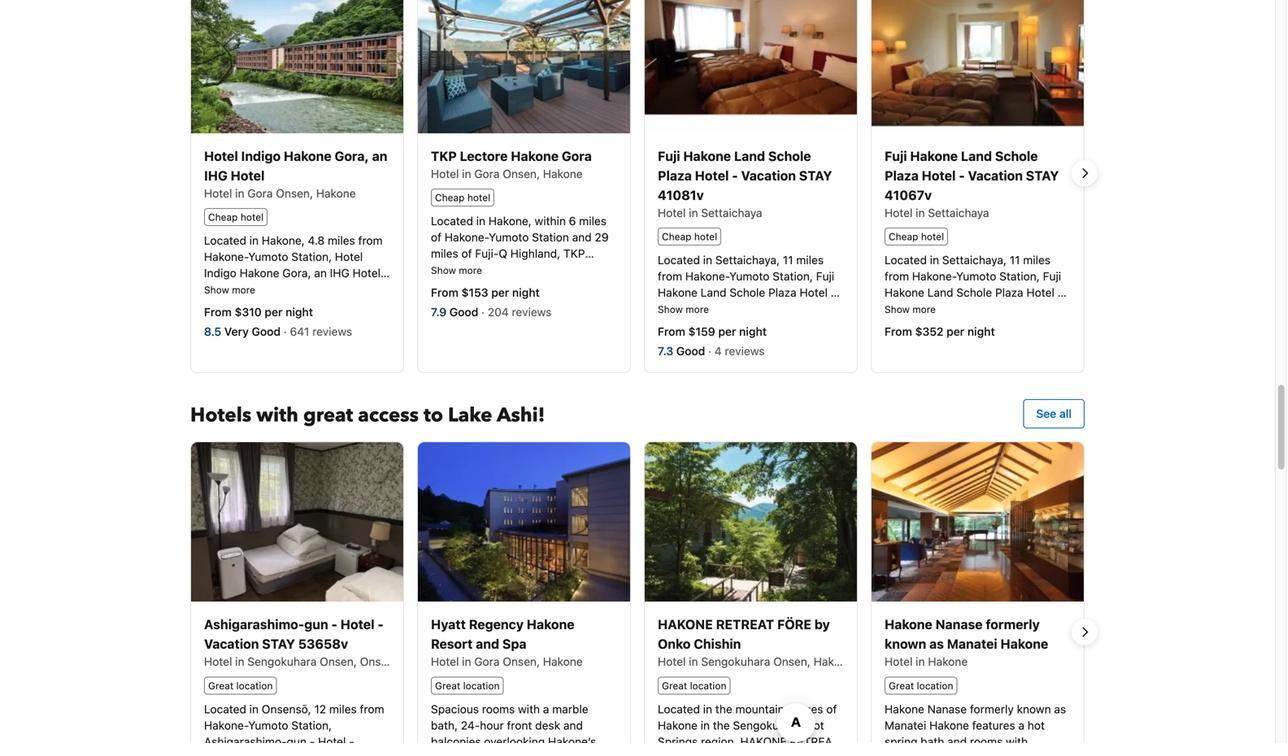 Task type: locate. For each thing, give the bounding box(es) containing it.
stay
[[800, 168, 833, 183], [1027, 168, 1060, 183], [707, 302, 734, 316], [934, 302, 961, 316], [262, 637, 295, 652]]

reviews for tkp lectore hakone gora
[[512, 306, 552, 319]]

land inside located in settaichaya, 11 miles from hakone-yumoto station, fuji hakone land schole plaza hotel - vacation stay 41081v provides accommodations with free wifi and free private parking.
[[701, 286, 727, 300]]

0 vertical spatial ashigarashimo-
[[204, 617, 304, 633]]

private
[[306, 299, 342, 313], [705, 335, 741, 348], [932, 335, 968, 348]]

miles inside located in settaichaya, 11 miles from hakone-yumoto station, fuji hakone land schole plaza hotel - vacation stay 41067v has accommodations with free wifi and free private parking.
[[1024, 254, 1051, 267]]

location for chishin
[[690, 681, 727, 692]]

1 settaichaya from the left
[[702, 206, 763, 220]]

ihg
[[204, 168, 228, 183], [330, 267, 350, 280]]

1 horizontal spatial ihg
[[330, 267, 350, 280]]

located in settaichaya, 11 miles from hakone-yumoto station, fuji hakone land schole plaza hotel - vacation stay 41081v provides accommodations with free wifi and free private parking.
[[658, 254, 837, 348]]

1 horizontal spatial settaichaya
[[929, 206, 990, 220]]

more up $153
[[459, 265, 482, 276]]

schole inside located in settaichaya, 11 miles from hakone-yumoto station, fuji hakone land schole plaza hotel - vacation stay 41067v has accommodations with free wifi and free private parking.
[[957, 286, 993, 300]]

hotel down fuji hakone land schole plaza hotel - vacation stay 41067v hotel in settaichaya at right top
[[922, 231, 945, 243]]

show more up $352
[[885, 304, 936, 315]]

hotels with great access to lake ashi!
[[190, 403, 545, 429]]

miles for fuji hakone land schole plaza hotel - vacation stay 41067v
[[1024, 254, 1051, 267]]

location for spa
[[463, 681, 500, 692]]

good down $310
[[252, 325, 281, 339]]

from right the 4.8
[[358, 234, 383, 248]]

gun up 53658v
[[304, 617, 328, 633]]

accommodations inside located in settaichaya, 11 miles from hakone-yumoto station, fuji hakone land schole plaza hotel - vacation stay 41067v has accommodations with free wifi and free private parking.
[[885, 319, 975, 332]]

vacation inside ashigarashimo-gun - hotel - vacation stay 53658v hotel in sengokuhara onsen, onsensō
[[204, 637, 259, 652]]

indigo
[[241, 148, 281, 164], [204, 267, 237, 280]]

hakone retreat före by onko chishin hotel in sengokuhara onsen, hakone
[[658, 617, 854, 669]]

wifi inside located in settaichaya, 11 miles from hakone-yumoto station, fuji hakone land schole plaza hotel - vacation stay 41081v provides accommodations with free wifi and free private parking.
[[800, 319, 823, 332]]

1 vertical spatial provides
[[778, 302, 823, 316]]

in inside located in settaichaya, 11 miles from hakone-yumoto station, fuji hakone land schole plaza hotel - vacation stay 41067v has accommodations with free wifi and free private parking.
[[931, 254, 940, 267]]

settaichaya, inside located in settaichaya, 11 miles from hakone-yumoto station, fuji hakone land schole plaza hotel - vacation stay 41067v has accommodations with free wifi and free private parking.
[[943, 254, 1007, 267]]

parking.
[[744, 335, 786, 348], [971, 335, 1013, 348]]

1 vertical spatial hakone
[[741, 735, 787, 744]]

0 horizontal spatial private
[[306, 299, 342, 313]]

per for onsen,
[[492, 286, 510, 300]]

settaichaya, for 41081v
[[716, 254, 780, 267]]

41081v
[[658, 187, 704, 203], [737, 302, 775, 316]]

more up $159
[[686, 304, 709, 315]]

sengokuhara down 53658v
[[248, 655, 317, 669]]

rated good element
[[450, 306, 482, 319], [677, 345, 709, 358]]

hakone up onko
[[658, 617, 713, 633]]

free for gora
[[282, 299, 303, 313]]

hakone- inside located in settaichaya, 11 miles from hakone-yumoto station, fuji hakone land schole plaza hotel - vacation stay 41067v has accommodations with free wifi and free private parking.
[[913, 270, 957, 283]]

settaichaya inside 'fuji hakone land schole plaza hotel - vacation stay 41081v hotel in settaichaya'
[[702, 206, 763, 220]]

yumoto inside located in hakone, 4.8 miles from hakone-yumoto station, hotel indigo hakone gora, an ihg hotel provides accommodations with a fitness center, free private parking, a garden and a restaurant.
[[248, 250, 289, 264]]

per up 4
[[719, 325, 737, 339]]

night up from 4 reviews element
[[740, 325, 767, 339]]

sengokuhara down "mountain"
[[733, 719, 803, 733]]

0 vertical spatial 41067v
[[885, 187, 932, 203]]

with up from 4 reviews element
[[751, 319, 773, 332]]

per for vacation
[[719, 325, 737, 339]]

show more for hotel indigo hakone gora, an ihg hotel
[[204, 285, 255, 296]]

41067v inside fuji hakone land schole plaza hotel - vacation stay 41067v hotel in settaichaya
[[885, 187, 932, 203]]

located left onsensō,
[[204, 703, 246, 716]]

from $352 per night
[[885, 325, 996, 339]]

stay inside ashigarashimo-gun - hotel - vacation stay 53658v hotel in sengokuhara onsen, onsensō
[[262, 637, 295, 652]]

41067v
[[885, 187, 932, 203], [964, 302, 1003, 316]]

with up parking,
[[346, 283, 368, 296]]

2 horizontal spatial private
[[932, 335, 968, 348]]

yumoto down onsensō,
[[248, 719, 289, 733]]

private for fuji hakone land schole plaza hotel - vacation stay 41081v
[[705, 335, 741, 348]]

yumoto up from $352 per night
[[957, 270, 997, 283]]

show more up fitness
[[204, 285, 255, 296]]

per inside from $153 per night 7.9 good 204 reviews
[[492, 286, 510, 300]]

0 horizontal spatial accommodations
[[252, 283, 343, 296]]

rated good element down $159
[[677, 345, 709, 358]]

in inside hakone nanase formerly known as manatei hakone hotel in hakone
[[916, 655, 926, 669]]

reviews
[[512, 306, 552, 319], [313, 325, 352, 339], [725, 345, 765, 358]]

1 horizontal spatial 41081v
[[737, 302, 775, 316]]

0 vertical spatial rated good element
[[450, 306, 482, 319]]

show more button up $153
[[431, 263, 482, 277]]

rated good element for hotel
[[677, 345, 709, 358]]

1 vertical spatial ashigarashimo-
[[204, 735, 287, 744]]

great for hakone nanase formerly known as manatei hakone
[[889, 681, 915, 692]]

plaza
[[658, 168, 692, 183], [885, 168, 919, 183], [769, 286, 797, 300], [996, 286, 1024, 300]]

station,
[[292, 250, 332, 264], [773, 270, 814, 283], [1000, 270, 1041, 283], [292, 719, 332, 733]]

located up $352
[[885, 254, 927, 267]]

0 horizontal spatial settaichaya
[[702, 206, 763, 220]]

mountain
[[736, 703, 785, 716]]

per right $310
[[265, 306, 283, 319]]

yumoto for gora
[[248, 250, 289, 264]]

sengokuhara inside ashigarashimo-gun - hotel - vacation stay 53658v hotel in sengokuhara onsen, onsensō
[[248, 655, 317, 669]]

onsensō,
[[262, 703, 311, 716]]

onsen, down lectore
[[503, 167, 540, 181]]

onsen,
[[503, 167, 540, 181], [276, 187, 313, 200], [320, 655, 357, 669], [503, 655, 540, 669], [774, 655, 811, 669]]

very
[[224, 325, 249, 339]]

1 horizontal spatial 11
[[1010, 254, 1021, 267]]

hotel for fuji hakone land schole plaza hotel - vacation stay 41081v
[[695, 231, 718, 243]]

more up $310
[[232, 285, 255, 296]]

0 vertical spatial provides
[[204, 283, 249, 296]]

1 vertical spatial 41067v
[[964, 302, 1003, 316]]

show more button up $352
[[885, 302, 936, 316]]

show up scored 7.9 'element'
[[431, 265, 456, 276]]

gun
[[304, 617, 328, 633], [287, 735, 307, 744]]

11 inside located in settaichaya, 11 miles from hakone-yumoto station, fuji hakone land schole plaza hotel - vacation stay 41067v has accommodations with free wifi and free private parking.
[[1010, 254, 1021, 267]]

location up rooms
[[463, 681, 500, 692]]

great location for chishin
[[662, 681, 727, 692]]

from $159 per night 7.3 good 4 reviews
[[658, 325, 768, 358]]

from down 'onsensō'
[[360, 703, 384, 716]]

station, inside located in hakone, 4.8 miles from hakone-yumoto station, hotel indigo hakone gora, an ihg hotel provides accommodations with a fitness center, free private parking, a garden and a restaurant.
[[292, 250, 332, 264]]

miles for fuji hakone land schole plaza hotel - vacation stay 41081v
[[797, 254, 824, 267]]

hotel inside tkp lectore hakone gora hotel in gora onsen, hakone
[[431, 167, 459, 181]]

hakone inside located in settaichaya, 11 miles from hakone-yumoto station, fuji hakone land schole plaza hotel - vacation stay 41067v has accommodations with free wifi and free private parking.
[[885, 286, 925, 300]]

show more button up $159
[[658, 302, 709, 316]]

2 great location from the left
[[435, 681, 500, 692]]

show more up $153
[[431, 265, 482, 276]]

2 horizontal spatial accommodations
[[885, 319, 975, 332]]

of
[[827, 703, 837, 716]]

onsen, down 53658v
[[320, 655, 357, 669]]

hotel indigo hakone gora, an ihg hotel, hotel near lake ashi, hakone image
[[191, 0, 404, 133]]

1 vertical spatial reviews
[[313, 325, 352, 339]]

cheap hotel
[[435, 192, 491, 204], [208, 212, 264, 223], [662, 231, 718, 243], [889, 231, 945, 243]]

from inside the from $310 per night 8.5 very good 641 reviews
[[204, 306, 232, 319]]

641
[[290, 325, 309, 339]]

night for vacation
[[740, 325, 767, 339]]

great location for manatei
[[889, 681, 954, 692]]

hotel for fuji hakone land schole plaza hotel - vacation stay 41067v
[[922, 231, 945, 243]]

hakone
[[284, 148, 332, 164], [511, 148, 559, 164], [684, 148, 732, 164], [911, 148, 959, 164], [543, 167, 583, 181], [316, 187, 356, 200], [240, 267, 280, 280], [658, 286, 698, 300], [885, 286, 925, 300], [527, 617, 575, 633], [885, 617, 933, 633], [1001, 637, 1049, 652], [543, 655, 583, 669], [814, 655, 854, 669], [929, 655, 968, 669], [658, 719, 698, 733]]

ashigarashimo-gun - hotel - vacation stay 53658v, hotel near lake ashi, onsensō image
[[191, 443, 404, 602]]

show up fitness
[[204, 285, 229, 296]]

show more button for fuji hakone land schole plaza hotel - vacation stay 41081v
[[658, 302, 709, 316]]

settaichaya inside fuji hakone land schole plaza hotel - vacation stay 41067v hotel in settaichaya
[[929, 206, 990, 220]]

hakone inside located in hakone, 4.8 miles from hakone-yumoto station, hotel indigo hakone gora, an ihg hotel provides accommodations with a fitness center, free private parking, a garden and a restaurant.
[[240, 267, 280, 280]]

miles inside located in onsensō, 12 miles from hakone-yumoto station, ashigarashimo-gun - hotel
[[329, 703, 357, 716]]

see all
[[1037, 407, 1072, 421]]

204
[[488, 306, 509, 319]]

hakone,
[[262, 234, 305, 248]]

0 vertical spatial gora,
[[335, 148, 369, 164]]

great for hyatt regency hakone resort and spa
[[435, 681, 461, 692]]

from up scored 8.5 element
[[204, 306, 232, 319]]

2 vertical spatial reviews
[[725, 345, 765, 358]]

0 vertical spatial indigo
[[241, 148, 281, 164]]

land inside fuji hakone land schole plaza hotel - vacation stay 41067v hotel in settaichaya
[[962, 148, 993, 164]]

0 horizontal spatial rated good element
[[450, 306, 482, 319]]

night inside from $153 per night 7.9 good 204 reviews
[[513, 286, 540, 300]]

onsen, down före
[[774, 655, 811, 669]]

from up scored 7.3 element
[[658, 325, 686, 339]]

restaurant.
[[285, 315, 342, 329]]

fuji hakone land schole plaza hotel - vacation stay 41081v hotel in settaichaya
[[658, 148, 833, 220]]

1 ashigarashimo- from the top
[[204, 617, 304, 633]]

3 location from the left
[[690, 681, 727, 692]]

land inside located in settaichaya, 11 miles from hakone-yumoto station, fuji hakone land schole plaza hotel - vacation stay 41067v has accommodations with free wifi and free private parking.
[[928, 286, 954, 300]]

settaichaya, down 'fuji hakone land schole plaza hotel - vacation stay 41081v hotel in settaichaya'
[[716, 254, 780, 267]]

next image
[[1076, 623, 1095, 642]]

from
[[431, 286, 459, 300], [204, 306, 232, 319], [658, 325, 686, 339], [885, 325, 913, 339]]

hakone- for 41081v
[[686, 270, 730, 283]]

4 great from the left
[[889, 681, 915, 692]]

- inside located in settaichaya, 11 miles from hakone-yumoto station, fuji hakone land schole plaza hotel - vacation stay 41067v has accommodations with free wifi and free private parking.
[[1058, 286, 1064, 300]]

show more for fuji hakone land schole plaza hotel - vacation stay 41081v
[[658, 304, 709, 315]]

0 horizontal spatial provides
[[204, 283, 249, 296]]

location up onsensō,
[[236, 681, 273, 692]]

and
[[253, 315, 273, 329], [658, 335, 678, 348], [885, 335, 905, 348], [476, 637, 500, 652], [564, 719, 583, 733]]

with inside located in settaichaya, 11 miles from hakone-yumoto station, fuji hakone land schole plaza hotel - vacation stay 41067v has accommodations with free wifi and free private parking.
[[978, 319, 1000, 332]]

garden
[[213, 315, 250, 329]]

good inside from $159 per night 7.3 good 4 reviews
[[677, 345, 706, 358]]

accommodations inside located in settaichaya, 11 miles from hakone-yumoto station, fuji hakone land schole plaza hotel - vacation stay 41081v provides accommodations with free wifi and free private parking.
[[658, 319, 748, 332]]

with right $352
[[978, 319, 1000, 332]]

2 11 from the left
[[1010, 254, 1021, 267]]

cheap hotel down 'fuji hakone land schole plaza hotel - vacation stay 41081v hotel in settaichaya'
[[662, 231, 718, 243]]

hakone nanase formerly known as manatei hakone, hotel near lake ashi, hakone image
[[872, 443, 1085, 602]]

hotel
[[468, 192, 491, 204], [241, 212, 264, 223], [695, 231, 718, 243], [922, 231, 945, 243]]

location down chishin
[[690, 681, 727, 692]]

0 horizontal spatial good
[[252, 325, 281, 339]]

0 vertical spatial an
[[372, 148, 388, 164]]

parking. inside located in settaichaya, 11 miles from hakone-yumoto station, fuji hakone land schole plaza hotel - vacation stay 41067v has accommodations with free wifi and free private parking.
[[971, 335, 1013, 348]]

and left $352
[[885, 335, 905, 348]]

yumoto down hakone,
[[248, 250, 289, 264]]

sengokuhara
[[248, 655, 317, 669], [702, 655, 771, 669], [733, 719, 803, 733]]

desk
[[536, 719, 561, 733]]

show more
[[431, 265, 482, 276], [204, 285, 255, 296], [658, 304, 709, 315], [885, 304, 936, 315]]

next image
[[1076, 164, 1095, 183]]

per inside the from $310 per night 8.5 very good 641 reviews
[[265, 306, 283, 319]]

with
[[346, 283, 368, 296], [751, 319, 773, 332], [978, 319, 1000, 332], [256, 403, 299, 429], [518, 703, 540, 716]]

reviews right 204
[[512, 306, 552, 319]]

1 horizontal spatial 41067v
[[964, 302, 1003, 316]]

more for fuji hakone land schole plaza hotel - vacation stay 41081v
[[686, 304, 709, 315]]

reviews inside from $159 per night 7.3 good 4 reviews
[[725, 345, 765, 358]]

0 vertical spatial the
[[716, 703, 733, 716]]

1 vertical spatial 41081v
[[737, 302, 775, 316]]

1 horizontal spatial an
[[372, 148, 388, 164]]

land inside 'fuji hakone land schole plaza hotel - vacation stay 41081v hotel in settaichaya'
[[735, 148, 766, 164]]

- inside located in settaichaya, 11 miles from hakone-yumoto station, fuji hakone land schole plaza hotel - vacation stay 41081v provides accommodations with free wifi and free private parking.
[[831, 286, 837, 300]]

0 vertical spatial gun
[[304, 617, 328, 633]]

from up from $352 per night
[[885, 270, 910, 283]]

scored 8.5 element
[[204, 325, 224, 339]]

sengokuhara inside located in the mountain ranges of hakone in the sengokuhara hot springs region, hakone retre
[[733, 719, 803, 733]]

1 vertical spatial ihg
[[330, 267, 350, 280]]

1 vertical spatial gora,
[[283, 267, 311, 280]]

in
[[462, 167, 472, 181], [235, 187, 245, 200], [689, 206, 699, 220], [916, 206, 926, 220], [250, 234, 259, 248], [704, 254, 713, 267], [931, 254, 940, 267], [235, 655, 245, 669], [462, 655, 472, 669], [689, 655, 699, 669], [916, 655, 926, 669], [250, 703, 259, 716], [704, 703, 713, 716], [701, 719, 710, 733]]

1 horizontal spatial parking.
[[971, 335, 1013, 348]]

show more button
[[431, 263, 482, 277], [204, 283, 255, 296], [658, 302, 709, 316], [885, 302, 936, 316]]

known
[[885, 637, 927, 652]]

scored 7.3 element
[[658, 345, 677, 358]]

with up front
[[518, 703, 540, 716]]

cheap hotel down fuji hakone land schole plaza hotel - vacation stay 41067v hotel in settaichaya at right top
[[889, 231, 945, 243]]

2 parking. from the left
[[971, 335, 1013, 348]]

0 horizontal spatial an
[[314, 267, 327, 280]]

2 settaichaya, from the left
[[943, 254, 1007, 267]]

hakone inside hakone retreat före by onko chishin hotel in sengokuhara onsen, hakone
[[814, 655, 854, 669]]

onsensō
[[360, 655, 407, 669]]

4 location from the left
[[917, 681, 954, 692]]

location down as
[[917, 681, 954, 692]]

hotel inside located in settaichaya, 11 miles from hakone-yumoto station, fuji hakone land schole plaza hotel - vacation stay 41081v provides accommodations with free wifi and free private parking.
[[800, 286, 828, 300]]

1 wifi from the left
[[800, 319, 823, 332]]

an left "tkp"
[[372, 148, 388, 164]]

sengokuhara down chishin
[[702, 655, 771, 669]]

2 ashigarashimo- from the top
[[204, 735, 287, 744]]

hour
[[480, 719, 504, 733]]

located for gora
[[204, 234, 246, 248]]

located
[[204, 234, 246, 248], [658, 254, 700, 267], [885, 254, 927, 267], [204, 703, 246, 716], [658, 703, 700, 716]]

1 horizontal spatial good
[[450, 306, 479, 319]]

1 horizontal spatial hakone
[[741, 735, 787, 744]]

1 location from the left
[[236, 681, 273, 692]]

tkp lectore hakone gora, hotel near lake ashi, hakone image
[[418, 0, 631, 133]]

free for 41067v
[[1004, 319, 1024, 332]]

1 parking. from the left
[[744, 335, 786, 348]]

reviews right 4
[[725, 345, 765, 358]]

a up desk
[[543, 703, 550, 716]]

1 great location from the left
[[208, 681, 273, 692]]

with inside spacious rooms with a marble bath, 24-hour front desk and balconies overlooking hakone
[[518, 703, 540, 716]]

hakone down "mountain"
[[741, 735, 787, 744]]

hotel inside located in settaichaya, 11 miles from hakone-yumoto station, fuji hakone land schole plaza hotel - vacation stay 41067v has accommodations with free wifi and free private parking.
[[1027, 286, 1055, 300]]

hotel down lectore
[[468, 192, 491, 204]]

more up $352
[[913, 304, 936, 315]]

1 great from the left
[[208, 681, 234, 692]]

and left $159
[[658, 335, 678, 348]]

yumoto inside located in settaichaya, 11 miles from hakone-yumoto station, fuji hakone land schole plaza hotel - vacation stay 41067v has accommodations with free wifi and free private parking.
[[957, 270, 997, 283]]

ashigarashimo- up 53658v
[[204, 617, 304, 633]]

2 great from the left
[[435, 681, 461, 692]]

cheap for fuji hakone land schole plaza hotel - vacation stay 41067v
[[889, 231, 919, 243]]

wifi
[[800, 319, 823, 332], [1027, 319, 1050, 332]]

rooms
[[482, 703, 515, 716]]

great location down onko
[[662, 681, 727, 692]]

has
[[1006, 302, 1025, 316]]

from up scored 7.9 'element'
[[431, 286, 459, 300]]

1 vertical spatial gun
[[287, 735, 307, 744]]

yumoto for 41081v
[[730, 270, 770, 283]]

and down marble
[[564, 719, 583, 733]]

location
[[236, 681, 273, 692], [463, 681, 500, 692], [690, 681, 727, 692], [917, 681, 954, 692]]

settaichaya, inside located in settaichaya, 11 miles from hakone-yumoto station, fuji hakone land schole plaza hotel - vacation stay 41081v provides accommodations with free wifi and free private parking.
[[716, 254, 780, 267]]

cheap hotel down "tkp"
[[435, 192, 491, 204]]

cheap hotel up hakone,
[[208, 212, 264, 223]]

vacation inside fuji hakone land schole plaza hotel - vacation stay 41067v hotel in settaichaya
[[969, 168, 1024, 183]]

more for tkp lectore hakone gora
[[459, 265, 482, 276]]

center,
[[242, 299, 279, 313]]

free inside located in hakone, 4.8 miles from hakone-yumoto station, hotel indigo hakone gora, an ihg hotel provides accommodations with a fitness center, free private parking, a garden and a restaurant.
[[282, 299, 303, 313]]

1 vertical spatial rated good element
[[677, 345, 709, 358]]

great location up spacious
[[435, 681, 500, 692]]

reviews inside from $153 per night 7.9 good 204 reviews
[[512, 306, 552, 319]]

accommodations for fuji hakone land schole plaza hotel - vacation stay 41067v
[[885, 319, 975, 332]]

0 horizontal spatial parking.
[[744, 335, 786, 348]]

to
[[424, 403, 443, 429]]

parking. right 4
[[744, 335, 786, 348]]

0 vertical spatial good
[[450, 306, 479, 319]]

from for hotel indigo hakone gora, an ihg hotel
[[358, 234, 383, 248]]

2 settaichaya from the left
[[929, 206, 990, 220]]

located left hakone,
[[204, 234, 246, 248]]

1 horizontal spatial indigo
[[241, 148, 281, 164]]

reviews inside the from $310 per night 8.5 very good 641 reviews
[[313, 325, 352, 339]]

$310
[[235, 306, 262, 319]]

manatei
[[948, 637, 998, 652]]

good down $159
[[677, 345, 706, 358]]

1 horizontal spatial reviews
[[512, 306, 552, 319]]

reviews right 641
[[313, 325, 352, 339]]

4 great location from the left
[[889, 681, 954, 692]]

cheap for tkp lectore hakone gora
[[435, 192, 465, 204]]

miles for hotel indigo hakone gora, an ihg hotel
[[328, 234, 355, 248]]

1 vertical spatial the
[[713, 719, 730, 733]]

more
[[459, 265, 482, 276], [232, 285, 255, 296], [686, 304, 709, 315], [913, 304, 936, 315]]

yumoto inside located in settaichaya, 11 miles from hakone-yumoto station, fuji hakone land schole plaza hotel - vacation stay 41081v provides accommodations with free wifi and free private parking.
[[730, 270, 770, 283]]

wifi for fuji hakone land schole plaza hotel - vacation stay 41081v
[[800, 319, 823, 332]]

in inside tkp lectore hakone gora hotel in gora onsen, hakone
[[462, 167, 472, 181]]

show more up $159
[[658, 304, 709, 315]]

hakone inside 'fuji hakone land schole plaza hotel - vacation stay 41081v hotel in settaichaya'
[[684, 148, 732, 164]]

hakone- for 41067v
[[913, 270, 957, 283]]

ashi!
[[497, 403, 545, 429]]

1 horizontal spatial private
[[705, 335, 741, 348]]

springs
[[658, 735, 698, 744]]

settaichaya for 41067v
[[929, 206, 990, 220]]

located inside located in settaichaya, 11 miles from hakone-yumoto station, fuji hakone land schole plaza hotel - vacation stay 41081v provides accommodations with free wifi and free private parking.
[[658, 254, 700, 267]]

great location up onsensō,
[[208, 681, 273, 692]]

0 horizontal spatial 11
[[783, 254, 794, 267]]

an inside hotel indigo hakone gora, an ihg hotel hotel in gora onsen, hakone
[[372, 148, 388, 164]]

ashigarashimo- down onsensō,
[[204, 735, 287, 744]]

0 vertical spatial reviews
[[512, 306, 552, 319]]

0 vertical spatial hakone
[[658, 617, 713, 633]]

hotel inside hakone nanase formerly known as manatei hakone hotel in hakone
[[885, 655, 913, 669]]

located up springs
[[658, 703, 700, 716]]

hotel up hakone,
[[241, 212, 264, 223]]

1 vertical spatial an
[[314, 267, 327, 280]]

0 horizontal spatial settaichaya,
[[716, 254, 780, 267]]

hotel for hotel indigo hakone gora, an ihg hotel
[[241, 212, 264, 223]]

1 horizontal spatial gora,
[[335, 148, 369, 164]]

and down center,
[[253, 315, 273, 329]]

hotel down 'fuji hakone land schole plaza hotel - vacation stay 41081v hotel in settaichaya'
[[695, 231, 718, 243]]

0 horizontal spatial 41081v
[[658, 187, 704, 203]]

miles inside located in hakone, 4.8 miles from hakone-yumoto station, hotel indigo hakone gora, an ihg hotel provides accommodations with a fitness center, free private parking, a garden and a restaurant.
[[328, 234, 355, 248]]

located inside located in settaichaya, 11 miles from hakone-yumoto station, fuji hakone land schole plaza hotel - vacation stay 41067v has accommodations with free wifi and free private parking.
[[885, 254, 927, 267]]

miles
[[328, 234, 355, 248], [797, 254, 824, 267], [1024, 254, 1051, 267], [329, 703, 357, 716]]

great
[[303, 403, 353, 429]]

0 horizontal spatial 41067v
[[885, 187, 932, 203]]

station, inside located in settaichaya, 11 miles from hakone-yumoto station, fuji hakone land schole plaza hotel - vacation stay 41067v has accommodations with free wifi and free private parking.
[[1000, 270, 1041, 283]]

schole inside located in settaichaya, 11 miles from hakone-yumoto station, fuji hakone land schole plaza hotel - vacation stay 41081v provides accommodations with free wifi and free private parking.
[[730, 286, 766, 300]]

onsen, inside tkp lectore hakone gora hotel in gora onsen, hakone
[[503, 167, 540, 181]]

reviews for fuji hakone land schole plaza hotel - vacation stay 41081v
[[725, 345, 765, 358]]

1 horizontal spatial wifi
[[1027, 319, 1050, 332]]

in inside 'hyatt regency hakone resort and spa hotel in gora onsen, hakone'
[[462, 655, 472, 669]]

1 horizontal spatial rated good element
[[677, 345, 709, 358]]

and down regency
[[476, 637, 500, 652]]

night up 641
[[286, 306, 313, 319]]

1 settaichaya, from the left
[[716, 254, 780, 267]]

2 horizontal spatial reviews
[[725, 345, 765, 358]]

3 great from the left
[[662, 681, 688, 692]]

from $153 per night 7.9 good 204 reviews
[[431, 286, 555, 319]]

cheap for hotel indigo hakone gora, an ihg hotel
[[208, 212, 238, 223]]

2 horizontal spatial good
[[677, 345, 706, 358]]

schole
[[769, 148, 812, 164], [996, 148, 1039, 164], [730, 286, 766, 300], [957, 286, 993, 300]]

location for manatei
[[917, 681, 954, 692]]

1 horizontal spatial provides
[[778, 302, 823, 316]]

onsen, up hakone,
[[276, 187, 313, 200]]

from
[[358, 234, 383, 248], [658, 270, 683, 283], [885, 270, 910, 283], [360, 703, 384, 716]]

0 horizontal spatial ihg
[[204, 168, 228, 183]]

show more button up fitness
[[204, 283, 255, 296]]

per up 204
[[492, 286, 510, 300]]

3 great location from the left
[[662, 681, 727, 692]]

- inside 'fuji hakone land schole plaza hotel - vacation stay 41081v hotel in settaichaya'
[[732, 168, 739, 183]]

1 horizontal spatial settaichaya,
[[943, 254, 1007, 267]]

miles inside located in settaichaya, 11 miles from hakone-yumoto station, fuji hakone land schole plaza hotel - vacation stay 41081v provides accommodations with free wifi and free private parking.
[[797, 254, 824, 267]]

0 horizontal spatial wifi
[[800, 319, 823, 332]]

rated good element down $153
[[450, 306, 482, 319]]

2 vertical spatial good
[[677, 345, 706, 358]]

from inside located in settaichaya, 11 miles from hakone-yumoto station, fuji hakone land schole plaza hotel - vacation stay 41067v has accommodations with free wifi and free private parking.
[[885, 270, 910, 283]]

ihg inside located in hakone, 4.8 miles from hakone-yumoto station, hotel indigo hakone gora, an ihg hotel provides accommodations with a fitness center, free private parking, a garden and a restaurant.
[[330, 267, 350, 280]]

from for fuji hakone land schole plaza hotel - vacation stay 41067v
[[885, 270, 910, 283]]

an down the 4.8
[[314, 267, 327, 280]]

great location down known
[[889, 681, 954, 692]]

0 horizontal spatial reviews
[[313, 325, 352, 339]]

1 vertical spatial indigo
[[204, 267, 237, 280]]

0 horizontal spatial hakone
[[658, 617, 713, 633]]

the
[[716, 703, 733, 716], [713, 719, 730, 733]]

1 horizontal spatial accommodations
[[658, 319, 748, 332]]

located in hakone, 4.8 miles from hakone-yumoto station, hotel indigo hakone gora, an ihg hotel provides accommodations with a fitness center, free private parking, a garden and a restaurant.
[[204, 234, 387, 329]]

show up scored 7.3 element
[[658, 304, 683, 315]]

2 wifi from the left
[[1027, 319, 1050, 332]]

in inside located in onsensō, 12 miles from hakone-yumoto station, ashigarashimo-gun - hotel
[[250, 703, 259, 716]]

a inside spacious rooms with a marble bath, 24-hour front desk and balconies overlooking hakone
[[543, 703, 550, 716]]

cheap
[[435, 192, 465, 204], [208, 212, 238, 223], [662, 231, 692, 243], [889, 231, 919, 243]]

onsen, down spa on the left bottom of page
[[503, 655, 540, 669]]

from for fuji hakone land schole plaza hotel - vacation stay 41081v
[[658, 270, 683, 283]]

0 horizontal spatial gora,
[[283, 267, 311, 280]]

0 vertical spatial ihg
[[204, 168, 228, 183]]

and inside located in settaichaya, 11 miles from hakone-yumoto station, fuji hakone land schole plaza hotel - vacation stay 41081v provides accommodations with free wifi and free private parking.
[[658, 335, 678, 348]]

located up $159
[[658, 254, 700, 267]]

see
[[1037, 407, 1057, 421]]

tkp
[[431, 148, 457, 164]]

good inside the from $310 per night 8.5 very good 641 reviews
[[252, 325, 281, 339]]

great
[[208, 681, 234, 692], [435, 681, 461, 692], [662, 681, 688, 692], [889, 681, 915, 692]]

0 vertical spatial 41081v
[[658, 187, 704, 203]]

hotels
[[190, 403, 252, 429]]

good down $153
[[450, 306, 479, 319]]

per inside from $159 per night 7.3 good 4 reviews
[[719, 325, 737, 339]]

from up scored 7.3 element
[[658, 270, 683, 283]]

hotel for tkp lectore hakone gora
[[468, 192, 491, 204]]

gora
[[562, 148, 592, 164], [475, 167, 500, 181], [248, 187, 273, 200], [475, 655, 500, 669]]

show up from $352 per night
[[885, 304, 910, 315]]

1 vertical spatial good
[[252, 325, 281, 339]]

parking. inside located in settaichaya, 11 miles from hakone-yumoto station, fuji hakone land schole plaza hotel - vacation stay 41081v provides accommodations with free wifi and free private parking.
[[744, 335, 786, 348]]

1 11 from the left
[[783, 254, 794, 267]]

location for vacation
[[236, 681, 273, 692]]

free for 41081v
[[777, 319, 797, 332]]

2 location from the left
[[463, 681, 500, 692]]

good inside from $153 per night 7.9 good 204 reviews
[[450, 306, 479, 319]]

from 4 reviews element
[[709, 345, 768, 358]]

gun down onsensō,
[[287, 735, 307, 744]]

per
[[492, 286, 510, 300], [265, 306, 283, 319], [719, 325, 737, 339], [947, 325, 965, 339]]

hotels with great access to lake ashi! region
[[177, 442, 1098, 744]]

hakone
[[658, 617, 713, 633], [741, 735, 787, 744]]

hakone-
[[204, 250, 248, 264], [686, 270, 730, 283], [913, 270, 957, 283], [204, 719, 248, 733]]

ashigarashimo-
[[204, 617, 304, 633], [204, 735, 287, 744]]

yumoto up from $159 per night 7.3 good 4 reviews
[[730, 270, 770, 283]]

tkp lectore hakone gora hotel in gora onsen, hakone
[[431, 148, 592, 181]]

night up from 204 reviews element on the left top of the page
[[513, 286, 540, 300]]

marble
[[553, 703, 589, 716]]

show for fuji hakone land schole plaza hotel - vacation stay 41067v
[[885, 304, 910, 315]]

parking. down has
[[971, 335, 1013, 348]]

settaichaya, up has
[[943, 254, 1007, 267]]

nanase
[[936, 617, 983, 633]]

0 horizontal spatial indigo
[[204, 267, 237, 280]]



Task type: vqa. For each thing, say whether or not it's contained in the screenshot.


Task type: describe. For each thing, give the bounding box(es) containing it.
4
[[715, 345, 722, 358]]

in inside hakone retreat före by onko chishin hotel in sengokuhara onsen, hakone
[[689, 655, 699, 669]]

plaza inside located in settaichaya, 11 miles from hakone-yumoto station, fuji hakone land schole plaza hotel - vacation stay 41081v provides accommodations with free wifi and free private parking.
[[769, 286, 797, 300]]

show more button for hotel indigo hakone gora, an ihg hotel
[[204, 283, 255, 296]]

accommodations inside located in hakone, 4.8 miles from hakone-yumoto station, hotel indigo hakone gora, an ihg hotel provides accommodations with a fitness center, free private parking, a garden and a restaurant.
[[252, 283, 343, 296]]

located inside located in the mountain ranges of hakone in the sengokuhara hot springs region, hakone retre
[[658, 703, 700, 716]]

balconies
[[431, 735, 481, 744]]

night for onsen,
[[513, 286, 540, 300]]

onko
[[658, 637, 691, 652]]

show more for tkp lectore hakone gora
[[431, 265, 482, 276]]

from inside located in onsensō, 12 miles from hakone-yumoto station, ashigarashimo-gun - hotel
[[360, 703, 384, 716]]

a up parking,
[[371, 283, 377, 296]]

located in onsensō, 12 miles from hakone-yumoto station, ashigarashimo-gun - hotel
[[204, 703, 384, 744]]

7.3
[[658, 345, 674, 358]]

hot
[[806, 719, 825, 733]]

- inside fuji hakone land schole plaza hotel - vacation stay 41067v hotel in settaichaya
[[959, 168, 966, 183]]

gun inside ashigarashimo-gun - hotel - vacation stay 53658v hotel in sengokuhara onsen, onsensō
[[304, 617, 328, 633]]

24-
[[461, 719, 480, 733]]

great for hakone retreat före by onko chishin
[[662, 681, 688, 692]]

more for fuji hakone land schole plaza hotel - vacation stay 41067v
[[913, 304, 936, 315]]

with left great
[[256, 403, 299, 429]]

ashigarashimo- inside located in onsensō, 12 miles from hakone-yumoto station, ashigarashimo-gun - hotel
[[204, 735, 287, 744]]

show for hotel indigo hakone gora, an ihg hotel
[[204, 285, 229, 296]]

with inside located in hakone, 4.8 miles from hakone-yumoto station, hotel indigo hakone gora, an ihg hotel provides accommodations with a fitness center, free private parking, a garden and a restaurant.
[[346, 283, 368, 296]]

onsen, inside ashigarashimo-gun - hotel - vacation stay 53658v hotel in sengokuhara onsen, onsensō
[[320, 655, 357, 669]]

hakone inside located in settaichaya, 11 miles from hakone-yumoto station, fuji hakone land schole plaza hotel - vacation stay 41081v provides accommodations with free wifi and free private parking.
[[658, 286, 698, 300]]

41067v inside located in settaichaya, 11 miles from hakone-yumoto station, fuji hakone land schole plaza hotel - vacation stay 41067v has accommodations with free wifi and free private parking.
[[964, 302, 1003, 316]]

fuji inside located in settaichaya, 11 miles from hakone-yumoto station, fuji hakone land schole plaza hotel - vacation stay 41067v has accommodations with free wifi and free private parking.
[[1044, 270, 1062, 283]]

a left 641
[[276, 315, 282, 329]]

in inside located in settaichaya, 11 miles from hakone-yumoto station, fuji hakone land schole plaza hotel - vacation stay 41081v provides accommodations with free wifi and free private parking.
[[704, 254, 713, 267]]

vacation inside 'fuji hakone land schole plaza hotel - vacation stay 41081v hotel in settaichaya'
[[742, 168, 797, 183]]

hotel indigo hakone gora, an ihg hotel hotel in gora onsen, hakone
[[204, 148, 388, 200]]

located for 41067v
[[885, 254, 927, 267]]

private inside located in hakone, 4.8 miles from hakone-yumoto station, hotel indigo hakone gora, an ihg hotel provides accommodations with a fitness center, free private parking, a garden and a restaurant.
[[306, 299, 342, 313]]

fuji hakone land schole plaza hotel - vacation stay 41067v hotel in settaichaya
[[885, 148, 1060, 220]]

and inside 'hyatt regency hakone resort and spa hotel in gora onsen, hakone'
[[476, 637, 500, 652]]

schole inside fuji hakone land schole plaza hotel - vacation stay 41067v hotel in settaichaya
[[996, 148, 1039, 164]]

fuji inside 'fuji hakone land schole plaza hotel - vacation stay 41081v hotel in settaichaya'
[[658, 148, 681, 164]]

all
[[1060, 407, 1072, 421]]

ashigarashimo- inside ashigarashimo-gun - hotel - vacation stay 53658v hotel in sengokuhara onsen, onsensō
[[204, 617, 304, 633]]

located in the mountain ranges of hakone in the sengokuhara hot springs region, hakone retre
[[658, 703, 839, 744]]

gun inside located in onsensō, 12 miles from hakone-yumoto station, ashigarashimo-gun - hotel
[[287, 735, 307, 744]]

lake
[[448, 403, 493, 429]]

from 641 reviews element
[[284, 325, 355, 339]]

onsen, inside hakone retreat före by onko chishin hotel in sengokuhara onsen, hakone
[[774, 655, 811, 669]]

from left $352
[[885, 325, 913, 339]]

night right $352
[[968, 325, 996, 339]]

wifi for fuji hakone land schole plaza hotel - vacation stay 41067v
[[1027, 319, 1050, 332]]

good for hotel
[[450, 306, 479, 319]]

in inside located in hakone, 4.8 miles from hakone-yumoto station, hotel indigo hakone gora, an ihg hotel provides accommodations with a fitness center, free private parking, a garden and a restaurant.
[[250, 234, 259, 248]]

great location for vacation
[[208, 681, 273, 692]]

yumoto inside located in onsensō, 12 miles from hakone-yumoto station, ashigarashimo-gun - hotel
[[248, 719, 289, 733]]

före
[[778, 617, 812, 633]]

cheap hotel for fuji hakone land schole plaza hotel - vacation stay 41081v
[[662, 231, 718, 243]]

from for fuji hakone land schole plaza hotel - vacation stay 41081v
[[658, 325, 686, 339]]

hyatt regency hakone resort and spa, hotel near lake ashi, hakone image
[[418, 443, 631, 602]]

cheap hotel for tkp lectore hakone gora
[[435, 192, 491, 204]]

from 204 reviews element
[[482, 306, 555, 319]]

gora inside 'hyatt regency hakone resort and spa hotel in gora onsen, hakone'
[[475, 655, 500, 669]]

great location for spa
[[435, 681, 500, 692]]

stay inside fuji hakone land schole plaza hotel - vacation stay 41067v hotel in settaichaya
[[1027, 168, 1060, 183]]

gora, inside hotel indigo hakone gora, an ihg hotel hotel in gora onsen, hakone
[[335, 148, 369, 164]]

$159
[[689, 325, 716, 339]]

plaza inside fuji hakone land schole plaza hotel - vacation stay 41067v hotel in settaichaya
[[885, 168, 919, 183]]

region,
[[701, 735, 738, 744]]

from for hotel indigo hakone gora, an ihg hotel
[[204, 306, 232, 319]]

spacious
[[431, 703, 479, 716]]

with inside located in settaichaya, 11 miles from hakone-yumoto station, fuji hakone land schole plaza hotel - vacation stay 41081v provides accommodations with free wifi and free private parking.
[[751, 319, 773, 332]]

located in settaichaya, 11 miles from hakone-yumoto station, fuji hakone land schole plaza hotel - vacation stay 41067v has accommodations with free wifi and free private parking.
[[885, 254, 1064, 348]]

front
[[507, 719, 532, 733]]

gora inside hotel indigo hakone gora, an ihg hotel hotel in gora onsen, hakone
[[248, 187, 273, 200]]

plaza inside 'fuji hakone land schole plaza hotel - vacation stay 41081v hotel in settaichaya'
[[658, 168, 692, 183]]

7.9
[[431, 306, 447, 319]]

sengokuhara inside hakone retreat före by onko chishin hotel in sengokuhara onsen, hakone
[[702, 655, 771, 669]]

spa
[[503, 637, 527, 652]]

hakone inside fuji hakone land schole plaza hotel - vacation stay 41067v hotel in settaichaya
[[911, 148, 959, 164]]

onsen, inside 'hyatt regency hakone resort and spa hotel in gora onsen, hakone'
[[503, 655, 540, 669]]

ihg inside hotel indigo hakone gora, an ihg hotel hotel in gora onsen, hakone
[[204, 168, 228, 183]]

schole inside 'fuji hakone land schole plaza hotel - vacation stay 41081v hotel in settaichaya'
[[769, 148, 812, 164]]

hakone inside hakone retreat före by onko chishin hotel in sengokuhara onsen, hakone
[[658, 617, 713, 633]]

bath,
[[431, 719, 458, 733]]

cheap hotel for hotel indigo hakone gora, an ihg hotel
[[208, 212, 264, 223]]

indigo inside located in hakone, 4.8 miles from hakone-yumoto station, hotel indigo hakone gora, an ihg hotel provides accommodations with a fitness center, free private parking, a garden and a restaurant.
[[204, 267, 237, 280]]

from $310 per night 8.5 very good 641 reviews
[[204, 306, 355, 339]]

an inside located in hakone, 4.8 miles from hakone-yumoto station, hotel indigo hakone gora, an ihg hotel provides accommodations with a fitness center, free private parking, a garden and a restaurant.
[[314, 267, 327, 280]]

cheap for fuji hakone land schole plaza hotel - vacation stay 41081v
[[662, 231, 692, 243]]

hotel inside 'hyatt regency hakone resort and spa hotel in gora onsen, hakone'
[[431, 655, 459, 669]]

settaichaya for 41081v
[[702, 206, 763, 220]]

fitness
[[204, 299, 239, 313]]

hakone- inside located in onsensō, 12 miles from hakone-yumoto station, ashigarashimo-gun - hotel
[[204, 719, 248, 733]]

hakone- for gora
[[204, 250, 248, 264]]

8.5
[[204, 325, 221, 339]]

in inside ashigarashimo-gun - hotel - vacation stay 53658v hotel in sengokuhara onsen, onsensō
[[235, 655, 245, 669]]

stay inside located in settaichaya, 11 miles from hakone-yumoto station, fuji hakone land schole plaza hotel - vacation stay 41067v has accommodations with free wifi and free private parking.
[[934, 302, 961, 316]]

in inside hotel indigo hakone gora, an ihg hotel hotel in gora onsen, hakone
[[235, 187, 245, 200]]

stay inside 'fuji hakone land schole plaza hotel - vacation stay 41081v hotel in settaichaya'
[[800, 168, 833, 183]]

chishin
[[694, 637, 742, 652]]

station, for fuji hakone land schole plaza hotel - vacation stay 41081v
[[773, 270, 814, 283]]

4.8
[[308, 234, 325, 248]]

$352
[[916, 325, 944, 339]]

located inside located in onsensō, 12 miles from hakone-yumoto station, ashigarashimo-gun - hotel
[[204, 703, 246, 716]]

and inside located in hakone, 4.8 miles from hakone-yumoto station, hotel indigo hakone gora, an ihg hotel provides accommodations with a fitness center, free private parking, a garden and a restaurant.
[[253, 315, 273, 329]]

spacious rooms with a marble bath, 24-hour front desk and balconies overlooking hakone
[[431, 703, 611, 744]]

by
[[815, 617, 831, 633]]

good for plaza
[[677, 345, 706, 358]]

41081v inside located in settaichaya, 11 miles from hakone-yumoto station, fuji hakone land schole plaza hotel - vacation stay 41081v provides accommodations with free wifi and free private parking.
[[737, 302, 775, 316]]

vacation inside located in settaichaya, 11 miles from hakone-yumoto station, fuji hakone land schole plaza hotel - vacation stay 41081v provides accommodations with free wifi and free private parking.
[[658, 302, 704, 316]]

plaza inside located in settaichaya, 11 miles from hakone-yumoto station, fuji hakone land schole plaza hotel - vacation stay 41067v has accommodations with free wifi and free private parking.
[[996, 286, 1024, 300]]

accommodations for fuji hakone land schole plaza hotel - vacation stay 41081v
[[658, 319, 748, 332]]

and inside spacious rooms with a marble bath, 24-hour front desk and balconies overlooking hakone
[[564, 719, 583, 733]]

parking. for 41081v
[[744, 335, 786, 348]]

show for tkp lectore hakone gora
[[431, 265, 456, 276]]

yumoto for 41067v
[[957, 270, 997, 283]]

show more button for tkp lectore hakone gora
[[431, 263, 482, 277]]

settaichaya, for 41067v
[[943, 254, 1007, 267]]

station, for hotel indigo hakone gora, an ihg hotel
[[292, 250, 332, 264]]

41081v inside 'fuji hakone land schole plaza hotel - vacation stay 41081v hotel in settaichaya'
[[658, 187, 704, 203]]

from for tkp lectore hakone gora
[[431, 286, 459, 300]]

53658v
[[298, 637, 348, 652]]

resort
[[431, 637, 473, 652]]

rated very good element
[[224, 325, 284, 339]]

private for fuji hakone land schole plaza hotel - vacation stay 41067v
[[932, 335, 968, 348]]

overlooking
[[484, 735, 545, 744]]

parking,
[[345, 299, 387, 313]]

11 for fuji hakone land schole plaza hotel - vacation stay 41067v
[[1010, 254, 1021, 267]]

great for ashigarashimo-gun - hotel - vacation stay 53658v
[[208, 681, 234, 692]]

hakone inside located in the mountain ranges of hakone in the sengokuhara hot springs region, hakone retre
[[658, 719, 698, 733]]

11 for fuji hakone land schole plaza hotel - vacation stay 41081v
[[783, 254, 794, 267]]

fuji inside fuji hakone land schole plaza hotel - vacation stay 41067v hotel in settaichaya
[[885, 148, 908, 164]]

- inside located in onsensō, 12 miles from hakone-yumoto station, ashigarashimo-gun - hotel
[[310, 735, 315, 744]]

in inside fuji hakone land schole plaza hotel - vacation stay 41067v hotel in settaichaya
[[916, 206, 926, 220]]

a down fitness
[[204, 315, 210, 329]]

$153
[[462, 286, 489, 300]]

12
[[314, 703, 326, 716]]

per right $352
[[947, 325, 965, 339]]

regency
[[469, 617, 524, 633]]

hyatt regency hakone resort and spa hotel in gora onsen, hakone
[[431, 617, 583, 669]]

in inside 'fuji hakone land schole plaza hotel - vacation stay 41081v hotel in settaichaya'
[[689, 206, 699, 220]]

provides inside located in settaichaya, 11 miles from hakone-yumoto station, fuji hakone land schole plaza hotel - vacation stay 41081v provides accommodations with free wifi and free private parking.
[[778, 302, 823, 316]]

and inside located in settaichaya, 11 miles from hakone-yumoto station, fuji hakone land schole plaza hotel - vacation stay 41067v has accommodations with free wifi and free private parking.
[[885, 335, 905, 348]]

parking. for 41067v
[[971, 335, 1013, 348]]

fuji hakone land schole plaza hotel - vacation stay 41067v, hotel near lake ashi, settaichaya image
[[872, 0, 1085, 133]]

located for 41081v
[[658, 254, 700, 267]]

show more button for fuji hakone land schole plaza hotel - vacation stay 41067v
[[885, 302, 936, 316]]

show for fuji hakone land schole plaza hotel - vacation stay 41081v
[[658, 304, 683, 315]]

budget hotels near lake ashi region
[[177, 0, 1098, 374]]

indigo inside hotel indigo hakone gora, an ihg hotel hotel in gora onsen, hakone
[[241, 148, 281, 164]]

hakone retreat före by onko chishin, hotel near lake ashi, hakone image
[[645, 443, 858, 602]]

more for hotel indigo hakone gora, an ihg hotel
[[232, 285, 255, 296]]

fuji inside located in settaichaya, 11 miles from hakone-yumoto station, fuji hakone land schole plaza hotel - vacation stay 41081v provides accommodations with free wifi and free private parking.
[[817, 270, 835, 283]]

rated good element for in
[[450, 306, 482, 319]]

night for hotel
[[286, 306, 313, 319]]

as
[[930, 637, 945, 652]]

scored 7.9 element
[[431, 306, 450, 319]]

gora, inside located in hakone, 4.8 miles from hakone-yumoto station, hotel indigo hakone gora, an ihg hotel provides accommodations with a fitness center, free private parking, a garden and a restaurant.
[[283, 267, 311, 280]]

hotel inside hakone retreat före by onko chishin hotel in sengokuhara onsen, hakone
[[658, 655, 686, 669]]

ashigarashimo-gun - hotel - vacation stay 53658v hotel in sengokuhara onsen, onsensō
[[204, 617, 407, 669]]

access
[[358, 403, 419, 429]]

per for hotel
[[265, 306, 283, 319]]

onsen, inside hotel indigo hakone gora, an ihg hotel hotel in gora onsen, hakone
[[276, 187, 313, 200]]

retreat
[[716, 617, 775, 633]]

hyatt
[[431, 617, 466, 633]]

station, for fuji hakone land schole plaza hotel - vacation stay 41067v
[[1000, 270, 1041, 283]]

show more for fuji hakone land schole plaza hotel - vacation stay 41067v
[[885, 304, 936, 315]]

station, inside located in onsensō, 12 miles from hakone-yumoto station, ashigarashimo-gun - hotel
[[292, 719, 332, 733]]

hakone nanase formerly known as manatei hakone hotel in hakone
[[885, 617, 1049, 669]]

stay inside located in settaichaya, 11 miles from hakone-yumoto station, fuji hakone land schole plaza hotel - vacation stay 41081v provides accommodations with free wifi and free private parking.
[[707, 302, 734, 316]]

lectore
[[460, 148, 508, 164]]

fuji hakone land schole plaza hotel - vacation stay 41081v, hotel near lake ashi, settaichaya image
[[645, 0, 858, 133]]

formerly
[[986, 617, 1041, 633]]

cheap hotel for fuji hakone land schole plaza hotel - vacation stay 41067v
[[889, 231, 945, 243]]

ranges
[[788, 703, 824, 716]]



